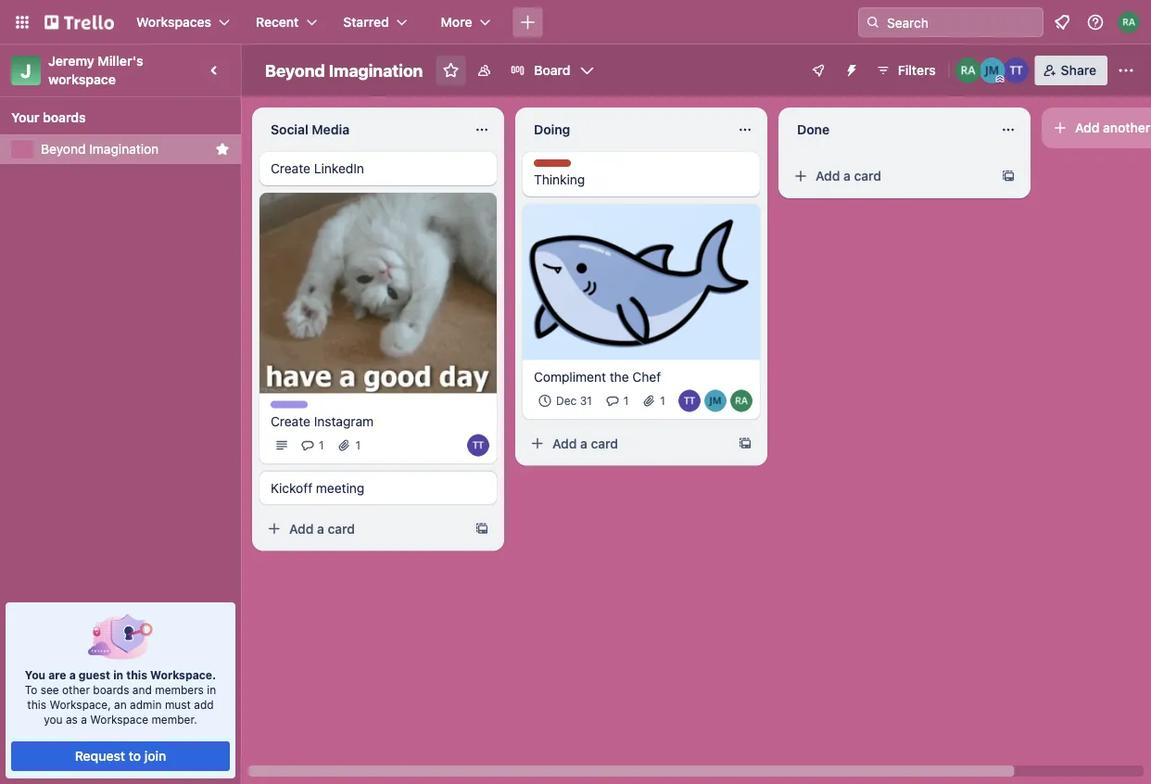 Task type: locate. For each thing, give the bounding box(es) containing it.
share button
[[1035, 56, 1108, 85]]

starred
[[343, 14, 389, 30]]

imagination down starred dropdown button at the top of the page
[[329, 60, 423, 80]]

a right the are at the bottom
[[69, 668, 76, 681]]

members
[[155, 683, 204, 696]]

create down color: purple, title: none icon
[[271, 413, 310, 429]]

social media
[[271, 122, 350, 137]]

2 vertical spatial add a card
[[289, 521, 355, 536]]

imagination down your boards with 1 items element
[[89, 141, 159, 157]]

create from template… image
[[1001, 169, 1016, 184], [738, 436, 753, 451]]

dec 31
[[556, 395, 592, 408]]

compliment the chef link
[[534, 368, 749, 386]]

ruby anderson (rubyanderson7) image left this member is an admin of this board. image
[[955, 57, 981, 83]]

1 vertical spatial create
[[271, 413, 310, 429]]

jeremy miller (jeremymiller198) image down search field
[[979, 57, 1005, 83]]

done
[[797, 122, 830, 137]]

board
[[534, 63, 571, 78]]

add a card down the done
[[816, 168, 882, 184]]

0 horizontal spatial imagination
[[89, 141, 159, 157]]

1 vertical spatial card
[[591, 436, 618, 451]]

0 notifications image
[[1051, 11, 1073, 33]]

add down dec 31 checkbox
[[552, 436, 577, 451]]

card down 31
[[591, 436, 618, 451]]

a down kickoff meeting
[[317, 521, 324, 536]]

an
[[114, 698, 127, 711]]

boards up an
[[93, 683, 129, 696]]

kickoff meeting link
[[271, 479, 486, 497]]

card
[[854, 168, 882, 184], [591, 436, 618, 451], [328, 521, 355, 536]]

card down done text field
[[854, 168, 882, 184]]

1 down instagram
[[356, 439, 361, 452]]

the
[[610, 369, 629, 384]]

2 horizontal spatial terry turtle (terryturtle) image
[[1004, 57, 1029, 83]]

create board or workspace image
[[519, 13, 537, 32]]

kickoff meeting
[[271, 480, 365, 495]]

a for social media
[[317, 521, 324, 536]]

2 create from the top
[[271, 413, 310, 429]]

imagination
[[329, 60, 423, 80], [89, 141, 159, 157]]

1 horizontal spatial beyond
[[265, 60, 325, 80]]

2 vertical spatial card
[[328, 521, 355, 536]]

1 vertical spatial add a card
[[552, 436, 618, 451]]

add a card down 31
[[552, 436, 618, 451]]

1 vertical spatial add a card button
[[523, 429, 730, 459]]

member.
[[151, 713, 197, 726]]

media
[[312, 122, 350, 137]]

2 horizontal spatial add a card button
[[786, 161, 994, 191]]

0 horizontal spatial add a card
[[289, 521, 355, 536]]

1 horizontal spatial create from template… image
[[1001, 169, 1016, 184]]

kickoff
[[271, 480, 312, 495]]

and
[[132, 683, 152, 696]]

another
[[1103, 120, 1151, 135]]

recent
[[256, 14, 299, 30]]

0 horizontal spatial beyond
[[41, 141, 86, 157]]

1 down the
[[624, 395, 629, 408]]

0 vertical spatial ruby anderson (rubyanderson7) image
[[1118, 11, 1140, 33]]

1 vertical spatial jeremy miller (jeremymiller198) image
[[704, 390, 727, 412]]

0 vertical spatial create
[[271, 161, 310, 176]]

in
[[113, 668, 123, 681], [207, 683, 216, 696]]

create linkedin link
[[271, 159, 486, 178]]

0 vertical spatial imagination
[[329, 60, 423, 80]]

add left another
[[1075, 120, 1100, 135]]

0 horizontal spatial this
[[27, 698, 46, 711]]

add a card button for social media
[[260, 514, 467, 544]]

workspace,
[[49, 698, 111, 711]]

1 vertical spatial boards
[[93, 683, 129, 696]]

linkedin
[[314, 161, 364, 176]]

color: bold red, title: "thoughts" element
[[534, 159, 585, 173]]

ruby anderson (rubyanderson7) image
[[1118, 11, 1140, 33], [955, 57, 981, 83]]

1 vertical spatial imagination
[[89, 141, 159, 157]]

2 vertical spatial add a card button
[[260, 514, 467, 544]]

1 vertical spatial beyond imagination
[[41, 141, 159, 157]]

must
[[165, 698, 191, 711]]

0 vertical spatial in
[[113, 668, 123, 681]]

chef
[[633, 369, 661, 384]]

beyond inside board name text box
[[265, 60, 325, 80]]

create from template… image
[[475, 521, 489, 536]]

add a card button
[[786, 161, 994, 191], [523, 429, 730, 459], [260, 514, 467, 544]]

0 vertical spatial beyond imagination
[[265, 60, 423, 80]]

social
[[271, 122, 308, 137]]

a
[[844, 168, 851, 184], [580, 436, 588, 451], [317, 521, 324, 536], [69, 668, 76, 681], [81, 713, 87, 726]]

thoughts
[[534, 160, 585, 173]]

add a card
[[816, 168, 882, 184], [552, 436, 618, 451], [289, 521, 355, 536]]

are
[[48, 668, 66, 681]]

1 vertical spatial create from template… image
[[738, 436, 753, 451]]

color: purple, title: none image
[[271, 401, 308, 408]]

1 horizontal spatial imagination
[[329, 60, 423, 80]]

1 down 'chef'
[[660, 395, 665, 408]]

1 horizontal spatial boards
[[93, 683, 129, 696]]

add a card button down kickoff meeting link
[[260, 514, 467, 544]]

card down meeting
[[328, 521, 355, 536]]

0 vertical spatial create from template… image
[[1001, 169, 1016, 184]]

1 horizontal spatial terry turtle (terryturtle) image
[[678, 390, 701, 412]]

beyond imagination down your boards with 1 items element
[[41, 141, 159, 157]]

beyond down the recent dropdown button
[[265, 60, 325, 80]]

Doing text field
[[523, 115, 727, 145]]

add a card for social media
[[289, 521, 355, 536]]

2 horizontal spatial add a card
[[816, 168, 882, 184]]

share
[[1061, 63, 1097, 78]]

jeremy miller (jeremymiller198) image
[[979, 57, 1005, 83], [704, 390, 727, 412]]

Social Media text field
[[260, 115, 463, 145]]

create from template… image for done
[[1001, 169, 1016, 184]]

you
[[44, 713, 63, 726]]

in right guest
[[113, 668, 123, 681]]

1 horizontal spatial add a card button
[[523, 429, 730, 459]]

create down social
[[271, 161, 310, 176]]

add down the done
[[816, 168, 840, 184]]

beyond imagination down the starred
[[265, 60, 423, 80]]

ruby anderson (rubyanderson7) image right open information menu icon
[[1118, 11, 1140, 33]]

add down kickoff
[[289, 521, 314, 536]]

0 vertical spatial add a card
[[816, 168, 882, 184]]

0 horizontal spatial add a card button
[[260, 514, 467, 544]]

a for doing
[[580, 436, 588, 451]]

1 create from the top
[[271, 161, 310, 176]]

boards
[[43, 110, 86, 125], [93, 683, 129, 696]]

terry turtle (terryturtle) image up create from template… image
[[467, 434, 489, 456]]

your boards with 1 items element
[[11, 107, 221, 129]]

create from template… image for doing
[[738, 436, 753, 451]]

beyond imagination
[[265, 60, 423, 80], [41, 141, 159, 157]]

add inside button
[[1075, 120, 1100, 135]]

search image
[[866, 15, 881, 30]]

terry turtle (terryturtle) image left share button
[[1004, 57, 1029, 83]]

create for create instagram
[[271, 413, 310, 429]]

doing
[[534, 122, 570, 137]]

1 horizontal spatial add a card
[[552, 436, 618, 451]]

you are a guest in this workspace. to see other boards and members in this workspace, an admin must add you as a workspace member.
[[25, 668, 216, 726]]

0 vertical spatial beyond
[[265, 60, 325, 80]]

boards right your
[[43, 110, 86, 125]]

add a card button for done
[[786, 161, 994, 191]]

1 vertical spatial this
[[27, 698, 46, 711]]

add
[[194, 698, 214, 711]]

back to home image
[[44, 7, 114, 37]]

beyond
[[265, 60, 325, 80], [41, 141, 86, 157]]

card for doing
[[591, 436, 618, 451]]

ruby anderson (rubyanderson7) image
[[730, 390, 753, 412]]

this up and
[[126, 668, 147, 681]]

1 horizontal spatial beyond imagination
[[265, 60, 423, 80]]

add
[[1075, 120, 1100, 135], [816, 168, 840, 184], [552, 436, 577, 451], [289, 521, 314, 536]]

0 vertical spatial add a card button
[[786, 161, 994, 191]]

Search field
[[881, 8, 1043, 36]]

1 vertical spatial ruby anderson (rubyanderson7) image
[[955, 57, 981, 83]]

0 vertical spatial card
[[854, 168, 882, 184]]

jeremy miller (jeremymiller198) image left ruby anderson (rubyanderson7) icon
[[704, 390, 727, 412]]

instagram
[[314, 413, 374, 429]]

add a card button down done text field
[[786, 161, 994, 191]]

recent button
[[245, 7, 328, 37]]

add a card down kickoff meeting
[[289, 521, 355, 536]]

1 horizontal spatial card
[[591, 436, 618, 451]]

dec
[[556, 395, 577, 408]]

0 vertical spatial boards
[[43, 110, 86, 125]]

as
[[66, 713, 78, 726]]

1 horizontal spatial in
[[207, 683, 216, 696]]

beyond down your boards
[[41, 141, 86, 157]]

0 horizontal spatial create from template… image
[[738, 436, 753, 451]]

0 vertical spatial this
[[126, 668, 147, 681]]

to
[[25, 683, 37, 696]]

add a card button down 31
[[523, 429, 730, 459]]

card for social media
[[328, 521, 355, 536]]

a down 31
[[580, 436, 588, 451]]

31
[[580, 395, 592, 408]]

2 horizontal spatial card
[[854, 168, 882, 184]]

0 horizontal spatial card
[[328, 521, 355, 536]]

jeremy
[[48, 53, 94, 69]]

1 horizontal spatial jeremy miller (jeremymiller198) image
[[979, 57, 1005, 83]]

in up add
[[207, 683, 216, 696]]

create
[[271, 161, 310, 176], [271, 413, 310, 429]]

create for create linkedin
[[271, 161, 310, 176]]

1
[[624, 395, 629, 408], [660, 395, 665, 408], [319, 439, 324, 452], [356, 439, 361, 452]]

terry turtle (terryturtle) image left ruby anderson (rubyanderson7) icon
[[678, 390, 701, 412]]

a down done text field
[[844, 168, 851, 184]]

0 horizontal spatial terry turtle (terryturtle) image
[[467, 434, 489, 456]]

your
[[11, 110, 39, 125]]

this down to
[[27, 698, 46, 711]]

this
[[126, 668, 147, 681], [27, 698, 46, 711]]

compliment the chef
[[534, 369, 661, 384]]

terry turtle (terryturtle) image
[[1004, 57, 1029, 83], [678, 390, 701, 412], [467, 434, 489, 456]]



Task type: describe. For each thing, give the bounding box(es) containing it.
Done text field
[[786, 115, 990, 145]]

0 vertical spatial jeremy miller (jeremymiller198) image
[[979, 57, 1005, 83]]

Board name text field
[[256, 56, 432, 85]]

0 horizontal spatial boards
[[43, 110, 86, 125]]

add another button
[[1042, 108, 1151, 148]]

request to join
[[75, 748, 166, 764]]

2 vertical spatial terry turtle (terryturtle) image
[[467, 434, 489, 456]]

star or unstar board image
[[442, 62, 460, 79]]

more button
[[430, 7, 502, 37]]

1 vertical spatial beyond
[[41, 141, 86, 157]]

add for done
[[816, 168, 840, 184]]

add a card button for doing
[[523, 429, 730, 459]]

add another 
[[1075, 120, 1151, 135]]

create linkedin
[[271, 161, 364, 176]]

meeting
[[316, 480, 365, 495]]

add for doing
[[552, 436, 577, 451]]

workspace
[[90, 713, 148, 726]]

workspace.
[[150, 668, 216, 681]]

board button
[[503, 56, 602, 85]]

thinking
[[534, 172, 585, 187]]

filters button
[[870, 56, 941, 85]]

join
[[144, 748, 166, 764]]

workspaces button
[[125, 7, 241, 37]]

workspace navigation collapse icon image
[[202, 57, 228, 83]]

to
[[129, 748, 141, 764]]

1 horizontal spatial ruby anderson (rubyanderson7) image
[[1118, 11, 1140, 33]]

1 vertical spatial in
[[207, 683, 216, 696]]

open information menu image
[[1086, 13, 1105, 32]]

show menu image
[[1117, 61, 1135, 80]]

request
[[75, 748, 125, 764]]

card for done
[[854, 168, 882, 184]]

starred icon image
[[215, 142, 230, 157]]

1 vertical spatial terry turtle (terryturtle) image
[[678, 390, 701, 412]]

thoughts thinking
[[534, 160, 585, 187]]

automation image
[[837, 56, 863, 82]]

a for done
[[844, 168, 851, 184]]

add a card for done
[[816, 168, 882, 184]]

create instagram
[[271, 413, 374, 429]]

imagination inside board name text box
[[329, 60, 423, 80]]

request to join button
[[11, 742, 230, 771]]

add for social media
[[289, 521, 314, 536]]

create instagram link
[[271, 412, 486, 430]]

primary element
[[0, 0, 1151, 44]]

1 horizontal spatial this
[[126, 668, 147, 681]]

this member is an admin of this board. image
[[996, 75, 1004, 83]]

thinking link
[[534, 171, 749, 189]]

add a card for doing
[[552, 436, 618, 451]]

workspaces
[[136, 14, 211, 30]]

see
[[40, 683, 59, 696]]

you
[[25, 668, 46, 681]]

filters
[[898, 63, 936, 78]]

0 horizontal spatial in
[[113, 668, 123, 681]]

0 vertical spatial terry turtle (terryturtle) image
[[1004, 57, 1029, 83]]

jeremy miller's workspace
[[48, 53, 147, 87]]

0 horizontal spatial beyond imagination
[[41, 141, 159, 157]]

more
[[441, 14, 472, 30]]

guest
[[79, 668, 110, 681]]

miller's
[[98, 53, 143, 69]]

0 horizontal spatial jeremy miller (jeremymiller198) image
[[704, 390, 727, 412]]

j
[[21, 59, 31, 81]]

1 down create instagram
[[319, 439, 324, 452]]

Dec 31 checkbox
[[534, 390, 598, 412]]

other
[[62, 683, 90, 696]]

beyond imagination link
[[41, 140, 208, 158]]

workspace
[[48, 72, 116, 87]]

boards inside you are a guest in this workspace. to see other boards and members in this workspace, an admin must add you as a workspace member.
[[93, 683, 129, 696]]

admin
[[130, 698, 162, 711]]

power ups image
[[811, 63, 826, 78]]

beyond imagination inside board name text box
[[265, 60, 423, 80]]

0 horizontal spatial ruby anderson (rubyanderson7) image
[[955, 57, 981, 83]]

starred button
[[332, 7, 419, 37]]

workspace visible image
[[477, 63, 492, 78]]

your boards
[[11, 110, 86, 125]]

a right as
[[81, 713, 87, 726]]

compliment
[[534, 369, 606, 384]]



Task type: vqa. For each thing, say whether or not it's contained in the screenshot.
Done text field
yes



